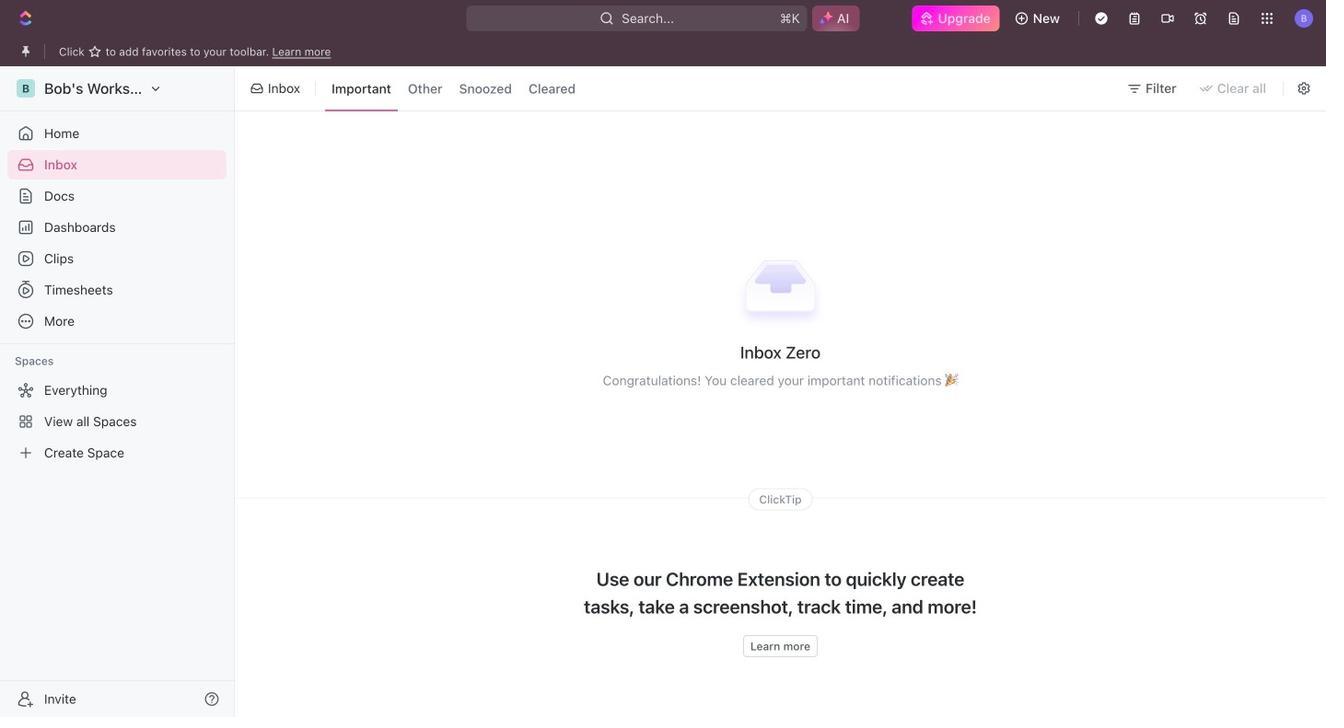 Task type: vqa. For each thing, say whether or not it's contained in the screenshot.
"tree"
yes



Task type: locate. For each thing, give the bounding box(es) containing it.
tree inside the sidebar navigation
[[7, 376, 227, 468]]

tree
[[7, 376, 227, 468]]

tab list
[[322, 63, 586, 114]]



Task type: describe. For each thing, give the bounding box(es) containing it.
bob's workspace, , element
[[17, 79, 35, 98]]

sidebar navigation
[[0, 66, 239, 718]]



